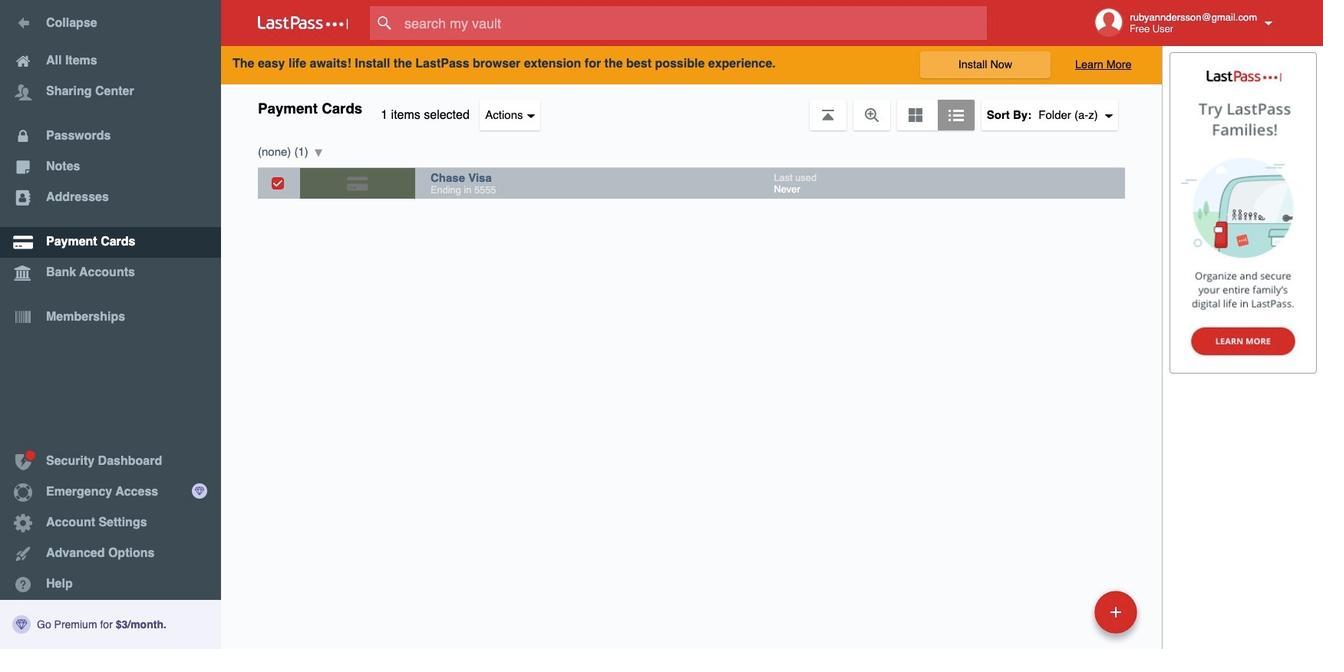 Task type: locate. For each thing, give the bounding box(es) containing it.
new item navigation
[[989, 587, 1147, 650]]

vault options navigation
[[221, 84, 1162, 131]]

Search search field
[[370, 6, 1017, 40]]

lastpass image
[[258, 16, 349, 30]]

new item element
[[989, 590, 1143, 634]]



Task type: describe. For each thing, give the bounding box(es) containing it.
search my vault text field
[[370, 6, 1017, 40]]

main navigation navigation
[[0, 0, 221, 650]]



